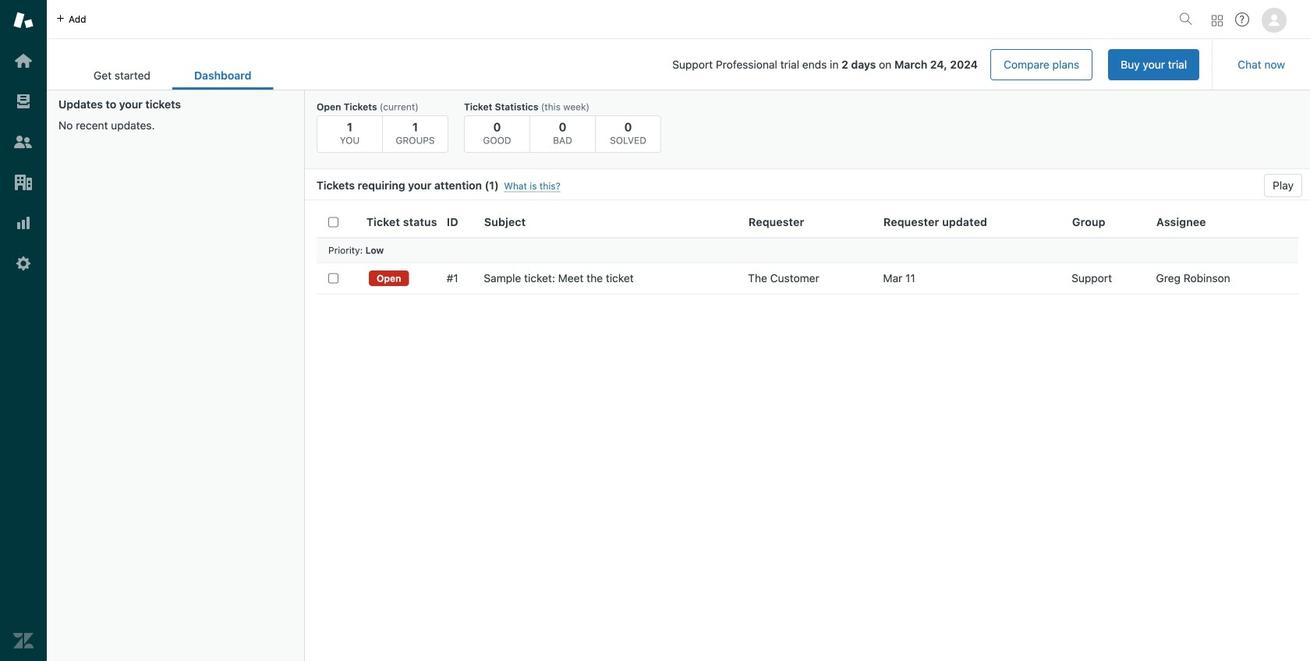 Task type: describe. For each thing, give the bounding box(es) containing it.
get help image
[[1236, 12, 1250, 27]]

Select All Tickets checkbox
[[328, 217, 339, 227]]

admin image
[[13, 254, 34, 274]]

get started image
[[13, 51, 34, 71]]

zendesk support image
[[13, 10, 34, 30]]

main element
[[0, 0, 47, 662]]

views image
[[13, 91, 34, 112]]

customers image
[[13, 132, 34, 152]]

reporting image
[[13, 213, 34, 233]]

March 24, 2024 text field
[[895, 58, 978, 71]]



Task type: locate. For each thing, give the bounding box(es) containing it.
zendesk image
[[13, 631, 34, 651]]

organizations image
[[13, 172, 34, 193]]

tab
[[72, 61, 172, 90]]

tab list
[[72, 61, 274, 90]]

None checkbox
[[328, 273, 339, 284]]

grid
[[305, 207, 1311, 662]]

zendesk products image
[[1212, 15, 1223, 26]]



Task type: vqa. For each thing, say whether or not it's contained in the screenshot.
Main element
yes



